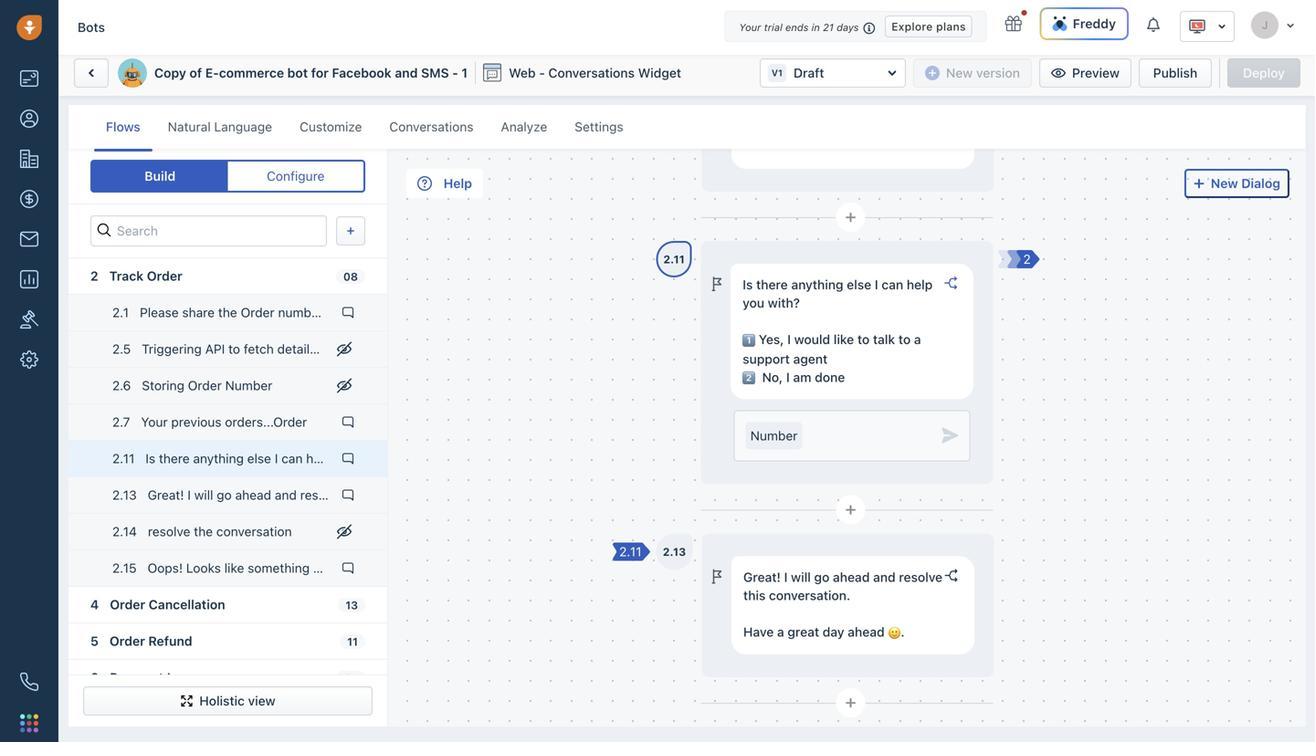 Task type: locate. For each thing, give the bounding box(es) containing it.
phone element
[[11, 664, 48, 701]]

in
[[812, 21, 821, 33]]

days
[[837, 21, 859, 33]]

properties image
[[20, 311, 38, 329]]

plans
[[937, 20, 967, 33]]

ic_info_icon image
[[864, 21, 877, 36]]

bell regular image
[[1148, 16, 1162, 33]]

explore
[[892, 20, 934, 33]]

freddy button
[[1041, 7, 1130, 40]]



Task type: describe. For each thing, give the bounding box(es) containing it.
your trial ends in 21 days
[[740, 21, 859, 33]]

ends
[[786, 21, 809, 33]]

21
[[823, 21, 834, 33]]

phone image
[[20, 674, 38, 692]]

trial
[[765, 21, 783, 33]]

ic_arrow_down image
[[1218, 20, 1227, 33]]

missing translation "unavailable" for locale "en-us" image
[[1189, 17, 1207, 36]]

freddy
[[1074, 16, 1117, 31]]

bots
[[78, 20, 105, 35]]

explore plans button
[[886, 16, 973, 37]]

explore plans
[[892, 20, 967, 33]]

ic_arrow_down image
[[1287, 20, 1296, 31]]

your
[[740, 21, 762, 33]]

freshworks switcher image
[[20, 715, 38, 733]]



Task type: vqa. For each thing, say whether or not it's contained in the screenshot.
Your
yes



